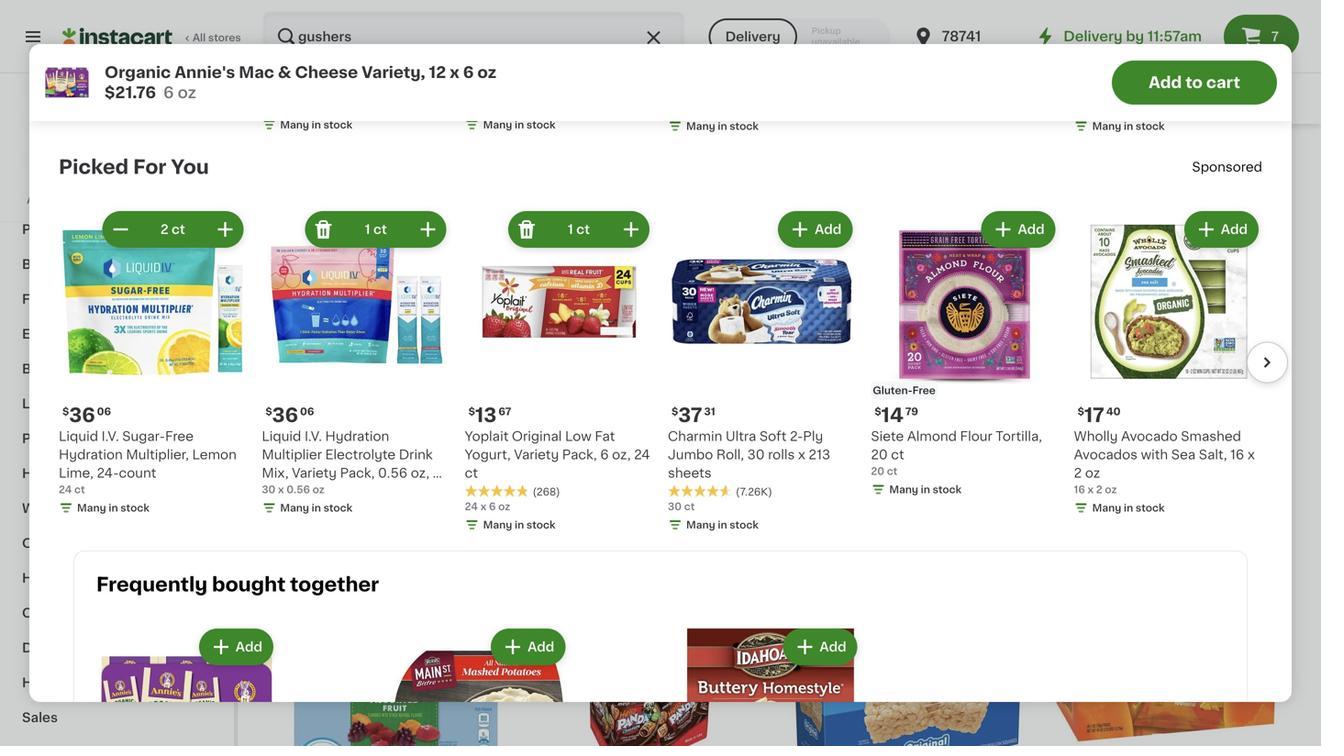 Task type: describe. For each thing, give the bounding box(es) containing it.
ct down general mills fruit by the foot, 48 x .75 oz
[[887, 466, 898, 476]]

stock down cracker,
[[527, 120, 556, 130]]

oz, inside 'liquid i.v. hydration multiplier electrolyte drink mix, variety pack, 0.56 oz, 30 ct'
[[411, 467, 430, 480]]

gluten- for gluten-free fruit gushers fruit flavored snacks, variety pack, 42 x 0.8 oz 42 x 0.8 oz
[[277, 409, 317, 419]]

lemon
[[192, 448, 237, 461]]

fruit right fat
[[621, 426, 650, 439]]

seafood
[[73, 153, 129, 166]]

service type group
[[709, 18, 891, 55]]

0 horizontal spatial 0.56
[[287, 485, 310, 495]]

x down yogurt,
[[481, 502, 487, 512]]

yoplait
[[465, 430, 509, 443]]

best
[[281, 361, 301, 369]]

stock down the electrolyte
[[337, 481, 366, 491]]

x down multiplier at the left of page
[[291, 463, 297, 473]]

oz inside 'fruit gushers fruit flavored snacks, variety pack, 42 x 0.8 oz'
[[672, 445, 687, 458]]

organic annie's mac & cheese variety, 12 x 6 oz $21.76 6 oz
[[105, 65, 497, 101]]

1 vertical spatial nsored
[[1218, 161, 1263, 174]]

cheddar
[[465, 67, 521, 79]]

& inside organic annie's mac & cheese variety, 12 x 6 oz $21.76 6 oz
[[278, 65, 291, 80]]

the
[[927, 426, 951, 439]]

36 for liquid i.v. hydration multiplier electrolyte drink mix, variety pack, 0.56 oz, 30 ct
[[272, 406, 298, 425]]

beer
[[22, 363, 53, 375]]

beer & cider
[[22, 363, 106, 375]]

cleaning & laundry link
[[11, 596, 223, 631]]

$ 14 79
[[875, 406, 919, 425]]

36 for liquid i.v. sugar-free hydration multiplier, lemon lime, 24-count
[[69, 406, 95, 425]]

1 horizontal spatial 42
[[362, 445, 378, 458]]

& for cider
[[56, 363, 67, 375]]

x inside 'fruit gushers fruit flavored snacks, variety pack, 42 x 0.8 oz'
[[637, 445, 645, 458]]

x inside general mills fruit by the foot, 48 x .75 oz
[[1011, 426, 1019, 439]]

16 right salt,
[[1231, 448, 1245, 461]]

fruit up (1.06k)
[[1097, 404, 1126, 417]]

increment quantity of yoplait original low fat yogurt, variety pack, 6 oz, 24 ct image
[[620, 219, 642, 241]]

100% satisfaction guarantee
[[47, 177, 194, 187]]

$ for liquid i.v. sugar-free hydration multiplier, lemon lime, 24-count
[[62, 407, 69, 417]]

soft
[[760, 430, 787, 443]]

gluten-free fruit gushers fruit flavored snacks, variety pack, 42 x 0.8 oz 42 x 0.8 oz
[[275, 409, 506, 473]]

increment quantity of liquid i.v. sugar-free hydration multiplier, lemon lime, 24-count image
[[214, 219, 236, 241]]

spo for spo
[[1230, 6, 1250, 17]]

home
[[22, 676, 62, 689]]

2 horizontal spatial snacks,
[[1130, 404, 1179, 417]]

italian
[[1074, 85, 1113, 98]]

sales
[[22, 711, 58, 724]]

mills for honey
[[316, 48, 345, 61]]

to inside button
[[1186, 75, 1203, 90]]

sponsored badge image
[[275, 498, 331, 509]]

.8
[[1183, 404, 1195, 417]]

06 for liquid i.v. sugar-free hydration multiplier, lemon lime, 24-count
[[97, 407, 111, 417]]

30 inside 'liquid i.v. hydration multiplier electrolyte drink mix, variety pack, 0.56 oz, 30 ct'
[[433, 467, 450, 480]]

stock down siete
[[849, 481, 878, 491]]

save
[[172, 195, 196, 205]]

x down mix,
[[278, 485, 284, 495]]

stock down fat
[[593, 481, 622, 491]]

wine
[[22, 502, 55, 515]]

buy
[[1080, 51, 1100, 61]]

variety inside "gluten-free fruit gushers fruit flavored snacks, variety pack, 42 x 0.8 oz 42 x 0.8 oz"
[[275, 445, 320, 458]]

snacks & candy link
[[11, 177, 223, 212]]

2 inside 'general mills honey nut cheerios, 2 x 27.5 oz'
[[327, 67, 335, 79]]

delivery for delivery
[[726, 30, 781, 43]]

0 horizontal spatial to
[[159, 195, 170, 205]]

many in stock inside button
[[687, 121, 759, 131]]

x down avocados
[[1088, 485, 1094, 495]]

deli
[[22, 642, 48, 654]]

1 for 13
[[568, 223, 574, 236]]

mix,
[[262, 467, 289, 480]]

for
[[356, 79, 386, 98]]

stock down results
[[324, 120, 353, 130]]

other goods
[[22, 537, 108, 550]]

bakery
[[22, 118, 68, 131]]

hard beverages
[[22, 572, 128, 585]]

fruit gushers fruit flavored snacks, variety pack, 42 x 0.8 oz
[[531, 426, 762, 458]]

multiplier,
[[126, 448, 189, 461]]

cheese
[[295, 65, 358, 80]]

16 down sodium
[[1219, 85, 1233, 98]]

stock down $21.76 in the top of the page
[[120, 103, 149, 113]]

general for general mills fruit by the foot, 48 x .75 oz
[[787, 426, 838, 439]]

hard
[[22, 572, 54, 585]]

hydration inside liquid i.v. sugar-free hydration multiplier, lemon lime, 24-count 24 ct
[[59, 448, 123, 461]]

1 20 from the top
[[871, 448, 888, 461]]

wholly avocado smashed avocados with sea salt, 16 x 2 oz 16 x 2 oz
[[1074, 430, 1255, 495]]

x right salt,
[[1248, 448, 1255, 461]]

household
[[22, 84, 94, 96]]

health
[[22, 467, 66, 480]]

oz inside "pepperidge farm goldfish cheddar cracker, 45 x 1 oz"
[[620, 67, 635, 79]]

stock down 'liquid i.v. hydration multiplier electrolyte drink mix, variety pack, 0.56 oz, 30 ct'
[[324, 503, 353, 513]]

liquor
[[22, 397, 64, 410]]

original
[[512, 430, 562, 443]]

ct left the increment quantity of liquid i.v. hydration multiplier electrolyte drink mix, variety pack, 0.56 oz, 30 ct image
[[374, 223, 387, 236]]

& for laundry
[[84, 607, 95, 620]]

$21.14 element
[[787, 378, 1029, 402]]

product group containing 13
[[465, 208, 653, 536]]

low inside yoplait original low fat yogurt, variety pack, 6 oz, 24 ct
[[565, 430, 592, 443]]

6 down organic at top left
[[163, 85, 174, 101]]

welch's
[[1044, 404, 1094, 417]]

satisfaction
[[77, 177, 139, 187]]

pack, inside 'fruit gushers fruit flavored snacks, variety pack, 42 x 0.8 oz'
[[580, 445, 614, 458]]

& for dairy
[[51, 642, 62, 654]]

many in stock button
[[668, 0, 857, 137]]

farm
[[543, 48, 576, 61]]

costco logo image
[[100, 95, 134, 130]]

seller
[[303, 361, 327, 369]]

45
[[580, 67, 598, 79]]

fruit right yoplait
[[531, 426, 561, 439]]

x down all stores on the top of the page
[[214, 48, 222, 61]]

product group containing 37
[[668, 208, 857, 536]]

x inside 'general mills honey nut cheerios, 2 x 27.5 oz'
[[338, 67, 345, 79]]

0 vertical spatial oz,
[[1198, 404, 1217, 417]]

electronics link
[[11, 317, 223, 352]]

goods for other goods
[[64, 537, 108, 550]]

variety,
[[362, 65, 426, 80]]

increment quantity of liquid i.v. hydration multiplier electrolyte drink mix, variety pack, 0.56 oz, 30 ct image
[[417, 219, 439, 241]]

remove liquid i.v. hydration multiplier electrolyte drink mix, variety pack, 0.56 oz, 30 ct image
[[313, 219, 335, 241]]

0 horizontal spatial 0.8
[[300, 463, 317, 473]]

17
[[1085, 406, 1105, 425]]

home goods link
[[11, 665, 223, 700]]

stock down (1.06k)
[[1105, 443, 1134, 453]]

spo for spo nsored
[[1193, 161, 1218, 174]]

organic
[[105, 65, 171, 80]]

ultra
[[726, 430, 757, 443]]

floral link
[[11, 282, 223, 317]]

candy
[[87, 188, 131, 201]]

decrement quantity of liquid i.v. sugar-free hydration multiplier, lemon lime, 24-count image
[[110, 219, 132, 241]]

0 horizontal spatial 42
[[275, 463, 289, 473]]

roll,
[[717, 448, 744, 461]]

beer & cider link
[[11, 352, 223, 386]]

add inside button
[[1149, 75, 1182, 90]]

06 for liquid i.v. hydration multiplier electrolyte drink mix, variety pack, 0.56 oz, 30 ct
[[300, 407, 314, 417]]

7 button
[[1224, 15, 1300, 59]]

hydration inside 'liquid i.v. hydration multiplier electrolyte drink mix, variety pack, 0.56 oz, 30 ct'
[[325, 430, 389, 443]]

other goods link
[[11, 526, 223, 561]]

pack, inside "gluten-free fruit gushers fruit flavored snacks, variety pack, 42 x 0.8 oz 42 x 0.8 oz"
[[324, 445, 358, 458]]

cracker,
[[524, 67, 577, 79]]

$ for siete almond flour tortilla, 20 ct
[[875, 407, 882, 417]]

sheets
[[668, 467, 712, 480]]

stock down 'siete almond flour tortilla, 20 ct 20 ct'
[[933, 485, 962, 495]]

ply
[[803, 430, 824, 443]]

item carousel region
[[33, 200, 1289, 543]]

6 down yogurt,
[[489, 502, 496, 512]]

pricing
[[90, 158, 126, 168]]

yoplait original low fat yogurt, variety pack, 6 oz, 24 ct
[[465, 430, 650, 480]]

avocado
[[1122, 430, 1178, 443]]

fruit up the electrolyte
[[365, 426, 394, 439]]

ct down siete
[[891, 448, 905, 461]]

meat & seafood
[[22, 153, 129, 166]]

tortilla,
[[996, 430, 1043, 443]]

67
[[499, 407, 512, 417]]

goods for paper goods
[[64, 432, 108, 445]]

policy
[[129, 158, 161, 168]]

fat
[[595, 430, 615, 443]]

costco
[[50, 195, 88, 205]]

ct left increment quantity of yoplait original low fat yogurt, variety pack, 6 oz, 24 ct image at the top of page
[[577, 223, 590, 236]]

ct down save
[[172, 223, 185, 236]]

37
[[679, 406, 703, 425]]

view pricing policy
[[62, 158, 161, 168]]

stock down the health & personal care link
[[120, 503, 149, 513]]

mac
[[239, 65, 274, 80]]

yogurt,
[[465, 448, 511, 461]]

1 horizontal spatial 28
[[225, 48, 241, 61]]

oz inside 'general mills honey nut cheerios, 2 x 27.5 oz'
[[378, 67, 393, 79]]

ct inside yoplait original low fat yogurt, variety pack, 6 oz, 24 ct
[[465, 467, 478, 480]]

rolls
[[768, 448, 795, 461]]

lime,
[[59, 467, 94, 480]]

oz inside general mills fruit by the foot, 48 x .75 oz
[[809, 445, 824, 458]]

columbus
[[1074, 67, 1141, 79]]

sugar-
[[122, 430, 165, 443]]

variety inside 'liquid i.v. hydration multiplier electrolyte drink mix, variety pack, 0.56 oz, 30 ct'
[[292, 467, 337, 480]]

columbus low sodium italian dry salame, 2 x 16 oz 2 x 16 oz
[[1074, 67, 1251, 113]]

79
[[906, 407, 919, 417]]

paper
[[22, 432, 61, 445]]

meat
[[22, 153, 56, 166]]

1 for 36
[[365, 223, 370, 236]]

30 inside 'charmin ultra soft 2-ply jumbo roll, 30 rolls x 213 sheets'
[[748, 448, 765, 461]]

avocados
[[1074, 448, 1138, 461]]

by
[[1126, 30, 1145, 43]]

salt,
[[1199, 448, 1228, 461]]

household link
[[11, 73, 223, 107]]

personal
[[83, 467, 141, 480]]

almond
[[908, 430, 957, 443]]

product group containing welch's fruit snacks, .8 oz, 90 count
[[1044, 129, 1285, 459]]



Task type: locate. For each thing, give the bounding box(es) containing it.
hydration up the electrolyte
[[325, 430, 389, 443]]

6
[[463, 65, 474, 80], [163, 85, 174, 101], [600, 448, 609, 461], [489, 502, 496, 512]]

2 vertical spatial goods
[[65, 676, 109, 689]]

ct down sheets
[[684, 502, 695, 512]]

0 horizontal spatial 1 ct
[[365, 223, 387, 236]]

0.8 up sheets
[[648, 445, 669, 458]]

0 horizontal spatial $ 36 06
[[62, 406, 111, 425]]

1 horizontal spatial delivery
[[1064, 30, 1123, 43]]

& for seafood
[[59, 153, 70, 166]]

fruit inside general mills fruit by the foot, 48 x .75 oz
[[874, 426, 903, 439]]

count down multiplier,
[[119, 467, 156, 480]]

78741 button
[[913, 11, 1023, 62]]

1 ct inside the product group
[[568, 223, 590, 236]]

pepperidge
[[465, 48, 540, 61]]

36 up paper goods
[[69, 406, 95, 425]]

2 horizontal spatial oz,
[[1198, 404, 1217, 417]]

general up 213
[[787, 426, 838, 439]]

0 vertical spatial spo
[[1230, 6, 1250, 17]]

picked
[[59, 158, 129, 177]]

stores
[[208, 33, 241, 43]]

liquid inside liquid i.v. sugar-free hydration multiplier, lemon lime, 24-count 24 ct
[[59, 430, 98, 443]]

2 liquid from the left
[[262, 430, 301, 443]]

1 horizontal spatial snacks,
[[712, 426, 762, 439]]

beverages
[[57, 572, 128, 585]]

i.v. inside liquid i.v. sugar-free hydration multiplier, lemon lime, 24-count 24 ct
[[102, 430, 119, 443]]

1 vertical spatial free
[[317, 409, 340, 419]]

1 vertical spatial hydration
[[59, 448, 123, 461]]

honey
[[349, 48, 391, 61]]

low down off
[[1144, 67, 1170, 79]]

1 horizontal spatial low
[[1144, 67, 1170, 79]]

36 up multiplier at the left of page
[[272, 406, 298, 425]]

0 horizontal spatial liquid
[[59, 430, 98, 443]]

vegan
[[860, 409, 892, 419]]

general inside 'general mills honey nut cheerios, 2 x 27.5 oz'
[[262, 48, 312, 61]]

06 up multiplier at the left of page
[[300, 407, 314, 417]]

1 horizontal spatial $ 36 06
[[266, 406, 314, 425]]

$ 36 06
[[62, 406, 111, 425], [266, 406, 314, 425]]

24 down lime,
[[59, 485, 72, 495]]

stock down "(7.26k)"
[[730, 520, 759, 530]]

11:57am
[[1148, 30, 1202, 43]]

1 horizontal spatial general
[[787, 426, 838, 439]]

x down rao's on the left top
[[68, 84, 74, 95]]

0 horizontal spatial hydration
[[59, 448, 123, 461]]

0 horizontal spatial low
[[565, 430, 592, 443]]

baby link
[[11, 247, 223, 282]]

0 horizontal spatial 06
[[97, 407, 111, 417]]

2 i.v. from the left
[[305, 430, 322, 443]]

0 vertical spatial hydration
[[325, 430, 389, 443]]

1 horizontal spatial i.v.
[[305, 430, 322, 443]]

0 horizontal spatial oz,
[[411, 467, 430, 480]]

42
[[362, 445, 378, 458], [618, 445, 634, 458], [275, 463, 289, 473]]

42 left drink on the left of the page
[[362, 445, 378, 458]]

0.56 down drink on the left of the page
[[378, 467, 408, 480]]

(7.26k)
[[736, 487, 773, 497]]

1 horizontal spatial free
[[317, 409, 340, 419]]

78741
[[942, 30, 982, 43]]

& right mac at the top left of the page
[[278, 65, 291, 80]]

$ up siete
[[875, 407, 882, 417]]

gushers right 'original'
[[564, 426, 618, 439]]

sauce,
[[156, 48, 200, 61]]

instacart logo image
[[62, 26, 173, 48]]

x inside "pepperidge farm goldfish cheddar cracker, 45 x 1 oz"
[[601, 67, 608, 79]]

low inside columbus low sodium italian dry salame, 2 x 16 oz 2 x 16 oz
[[1144, 67, 1170, 79]]

liquid up multiplier at the left of page
[[262, 430, 301, 443]]

product group containing 17
[[1074, 208, 1263, 519]]

i.v. inside 'liquid i.v. hydration multiplier electrolyte drink mix, variety pack, 0.56 oz, 30 ct'
[[305, 430, 322, 443]]

3 $ from the left
[[266, 407, 272, 417]]

guarantee
[[141, 177, 194, 187]]

goods down dairy
[[65, 676, 109, 689]]

snacks, down 13
[[456, 426, 506, 439]]

2 horizontal spatial 0.8
[[648, 445, 669, 458]]

0 vertical spatial general
[[262, 48, 312, 61]]

flavored up drink on the left of the page
[[398, 426, 453, 439]]

0 vertical spatial 20
[[871, 448, 888, 461]]

$ up wholly at right bottom
[[1078, 407, 1085, 417]]

1 horizontal spatial to
[[1186, 75, 1203, 90]]

goldfish
[[579, 48, 634, 61]]

06
[[97, 407, 111, 417], [300, 407, 314, 417]]

jumbo
[[668, 448, 713, 461]]

$ for yoplait original low fat yogurt, variety pack, 6 oz, 24 ct
[[469, 407, 475, 417]]

x right 45 at the left
[[601, 67, 608, 79]]

product group
[[275, 129, 517, 514], [531, 129, 773, 497], [787, 129, 1029, 497], [1044, 129, 1285, 459], [59, 208, 247, 519], [262, 208, 450, 519], [465, 208, 653, 536], [668, 208, 857, 536], [871, 208, 1060, 501], [1074, 208, 1263, 519], [275, 543, 517, 746], [531, 543, 773, 746], [787, 543, 1029, 746], [1044, 543, 1285, 746], [96, 625, 277, 746], [389, 625, 569, 746], [681, 625, 862, 746]]

$ up multiplier at the left of page
[[266, 407, 272, 417]]

0 horizontal spatial gluten-
[[277, 409, 317, 419]]

0.8 down multiplier at the left of page
[[300, 463, 317, 473]]

5 $ from the left
[[875, 407, 882, 417]]

24 left "jumbo"
[[634, 448, 650, 461]]

$ 13 67
[[469, 406, 512, 425]]

2 gushers from the left
[[564, 426, 618, 439]]

liquid for liquid i.v. hydration multiplier electrolyte drink mix, variety pack, 0.56 oz, 30 ct
[[262, 430, 301, 443]]

add costco membership to save
[[27, 195, 196, 205]]

24
[[634, 448, 650, 461], [59, 485, 72, 495], [465, 502, 478, 512]]

x left drink on the left of the page
[[381, 445, 389, 458]]

None search field
[[262, 11, 685, 62]]

general for general mills honey nut cheerios, 2 x 27.5 oz
[[262, 48, 312, 61]]

16 down the italian
[[1092, 103, 1103, 113]]

2 vertical spatial oz,
[[411, 467, 430, 480]]

6 inside yoplait original low fat yogurt, variety pack, 6 oz, 24 ct
[[600, 448, 609, 461]]

best seller
[[281, 361, 327, 369]]

0 vertical spatial gluten-
[[873, 386, 913, 396]]

view pricing policy link
[[62, 156, 172, 171]]

gluten- inside the product group
[[873, 386, 913, 396]]

variety inside yoplait original low fat yogurt, variety pack, 6 oz, 24 ct
[[514, 448, 559, 461]]

1 vertical spatial 28
[[76, 84, 89, 95]]

free inside "gluten-free fruit gushers fruit flavored snacks, variety pack, 42 x 0.8 oz 42 x 0.8 oz"
[[317, 409, 340, 419]]

$ inside the '$ 13 67'
[[469, 407, 475, 417]]

1 horizontal spatial gluten-
[[873, 386, 913, 396]]

& down the 100%
[[73, 188, 84, 201]]

x inside organic annie's mac & cheese variety, 12 x 6 oz $21.76 6 oz
[[450, 65, 460, 80]]

mills inside 'general mills honey nut cheerios, 2 x 27.5 oz'
[[316, 48, 345, 61]]

42 left "jumbo"
[[618, 445, 634, 458]]

with
[[1141, 448, 1169, 461]]

x down the italian
[[1083, 103, 1089, 113]]

oz, down fat
[[612, 448, 631, 461]]

2 horizontal spatial free
[[913, 386, 936, 396]]

gushers
[[308, 426, 362, 439], [564, 426, 618, 439]]

to
[[1186, 75, 1203, 90], [159, 195, 170, 205]]

0.56 inside 'liquid i.v. hydration multiplier electrolyte drink mix, variety pack, 0.56 oz, 30 ct'
[[378, 467, 408, 480]]

0.8 left yogurt,
[[392, 445, 413, 458]]

1 horizontal spatial 06
[[300, 407, 314, 417]]

stock
[[120, 103, 149, 113], [324, 120, 353, 130], [527, 120, 556, 130], [730, 121, 759, 131], [1136, 121, 1165, 131], [1105, 443, 1134, 453], [337, 481, 366, 491], [593, 481, 622, 491], [849, 481, 878, 491], [933, 485, 962, 495], [120, 503, 149, 513], [324, 503, 353, 513], [1136, 503, 1165, 513], [730, 520, 759, 530], [527, 520, 556, 530]]

2 vertical spatial free
[[165, 430, 194, 443]]

0 horizontal spatial spo
[[1193, 161, 1218, 174]]

fruit down '14'
[[874, 426, 903, 439]]

liquid for liquid i.v. sugar-free hydration multiplier, lemon lime, 24-count 24 ct
[[59, 430, 98, 443]]

add to cart button
[[1112, 61, 1278, 105]]

nsored
[[1250, 6, 1285, 17], [1218, 161, 1263, 174]]

flavored inside 'fruit gushers fruit flavored snacks, variety pack, 42 x 0.8 oz'
[[654, 426, 709, 439]]

1 gushers from the left
[[308, 426, 362, 439]]

pack,
[[324, 445, 358, 458], [580, 445, 614, 458], [562, 448, 597, 461], [340, 467, 375, 480]]

& right the deli
[[51, 642, 62, 654]]

0 horizontal spatial delivery
[[726, 30, 781, 43]]

1 i.v. from the left
[[102, 430, 119, 443]]

spo down salame,
[[1193, 161, 1218, 174]]

ct inside liquid i.v. sugar-free hydration multiplier, lemon lime, 24-count 24 ct
[[74, 485, 85, 495]]

0 horizontal spatial 28
[[76, 84, 89, 95]]

2 horizontal spatial 24
[[634, 448, 650, 461]]

to down guarantee
[[159, 195, 170, 205]]

$ inside $ 37 31
[[672, 407, 679, 417]]

snacks, inside 'fruit gushers fruit flavored snacks, variety pack, 42 x 0.8 oz'
[[712, 426, 762, 439]]

ct down mix,
[[262, 485, 275, 498]]

gluten- for gluten-free
[[873, 386, 913, 396]]

0 horizontal spatial 1
[[365, 223, 370, 236]]

1 vertical spatial to
[[159, 195, 170, 205]]

"gushers"
[[390, 79, 492, 98]]

membership
[[91, 195, 156, 205]]

stock down delivery button
[[730, 121, 759, 131]]

cheerios,
[[262, 67, 323, 79]]

general mills honey nut cheerios, 2 x 27.5 oz
[[262, 48, 418, 79]]

charmin
[[668, 430, 723, 443]]

fruit
[[1097, 404, 1126, 417], [275, 426, 304, 439], [365, 426, 394, 439], [531, 426, 561, 439], [621, 426, 650, 439], [874, 426, 903, 439]]

salame,
[[1143, 85, 1194, 98]]

06 up paper goods link
[[97, 407, 111, 417]]

free for gluten-free fruit gushers fruit flavored snacks, variety pack, 42 x 0.8 oz 42 x 0.8 oz
[[317, 409, 340, 419]]

42 down multiplier at the left of page
[[275, 463, 289, 473]]

0 vertical spatial goods
[[64, 432, 108, 445]]

1 horizontal spatial count
[[1241, 404, 1279, 417]]

1 horizontal spatial 0.56
[[378, 467, 408, 480]]

stock down (268)
[[527, 520, 556, 530]]

stock inside button
[[730, 121, 759, 131]]

gushers inside 'fruit gushers fruit flavored snacks, variety pack, 42 x 0.8 oz'
[[564, 426, 618, 439]]

goods up lime,
[[64, 432, 108, 445]]

1 ct for 13
[[568, 223, 590, 236]]

1 vertical spatial 0.56
[[287, 485, 310, 495]]

liquid up lime,
[[59, 430, 98, 443]]

hydration up health & personal care
[[59, 448, 123, 461]]

flavored inside "gluten-free fruit gushers fruit flavored snacks, variety pack, 42 x 0.8 oz 42 x 0.8 oz"
[[398, 426, 453, 439]]

1 horizontal spatial spo
[[1230, 6, 1250, 17]]

0 vertical spatial mills
[[316, 48, 345, 61]]

home goods
[[22, 676, 109, 689]]

2 $ from the left
[[672, 407, 679, 417]]

36
[[69, 406, 95, 425], [272, 406, 298, 425]]

pack, inside 'liquid i.v. hydration multiplier electrolyte drink mix, variety pack, 0.56 oz, 30 ct'
[[340, 467, 375, 480]]

& right the health
[[69, 467, 80, 480]]

& for personal
[[69, 467, 80, 480]]

general
[[262, 48, 312, 61], [787, 426, 838, 439]]

mills down vegan
[[841, 426, 871, 439]]

i.v. for sugar-
[[102, 430, 119, 443]]

hydration
[[325, 430, 389, 443], [59, 448, 123, 461]]

remove yoplait original low fat yogurt, variety pack, 6 oz, 24 ct image
[[516, 219, 538, 241]]

i.v. down liquor link at left bottom
[[102, 430, 119, 443]]

1 vertical spatial count
[[119, 467, 156, 480]]

0 horizontal spatial free
[[165, 430, 194, 443]]

$ for wholly avocado smashed avocados with sea salt, 16 x 2 oz
[[1078, 407, 1085, 417]]

1 vertical spatial low
[[565, 430, 592, 443]]

24 inside liquid i.v. sugar-free hydration multiplier, lemon lime, 24-count 24 ct
[[59, 485, 72, 495]]

foot,
[[954, 426, 988, 439]]

count right 90
[[1241, 404, 1279, 417]]

free for gluten-free
[[913, 386, 936, 396]]

x left 213
[[798, 448, 806, 461]]

delivery inside button
[[726, 30, 781, 43]]

100% satisfaction guarantee button
[[29, 171, 205, 189]]

$ for charmin ultra soft 2-ply jumbo roll, 30 rolls x 213 sheets
[[672, 407, 679, 417]]

mills for fruit
[[841, 426, 871, 439]]

& down "beverages"
[[84, 607, 95, 620]]

28 down rao's on the left top
[[76, 84, 89, 95]]

care
[[144, 467, 176, 480]]

1,
[[1103, 51, 1110, 61]]

flavored down 37
[[654, 426, 709, 439]]

0 vertical spatial nsored
[[1250, 6, 1285, 17]]

1
[[611, 67, 617, 79], [365, 223, 370, 236], [568, 223, 574, 236]]

16 down avocados
[[1074, 485, 1086, 495]]

1 $ from the left
[[62, 407, 69, 417]]

gluten-
[[873, 386, 913, 396], [277, 409, 317, 419]]

gluten-free
[[873, 386, 936, 396]]

x down sodium
[[1208, 85, 1216, 98]]

gushers up the electrolyte
[[308, 426, 362, 439]]

in inside many in stock button
[[718, 121, 727, 131]]

1 horizontal spatial 1 ct
[[568, 223, 590, 236]]

free up multiplier,
[[165, 430, 194, 443]]

dairy
[[65, 642, 101, 654]]

1 vertical spatial goods
[[64, 537, 108, 550]]

1 down goldfish
[[611, 67, 617, 79]]

1 vertical spatial general
[[787, 426, 838, 439]]

42 inside 'fruit gushers fruit flavored snacks, variety pack, 42 x 0.8 oz'
[[618, 445, 634, 458]]

1 right remove liquid i.v. hydration multiplier electrolyte drink mix, variety pack, 0.56 oz, 30 ct image
[[365, 223, 370, 236]]

13
[[475, 406, 497, 425]]

2-
[[790, 430, 803, 443]]

ct
[[172, 223, 185, 236], [374, 223, 387, 236], [577, 223, 590, 236], [891, 448, 905, 461], [887, 466, 898, 476], [465, 467, 478, 480], [74, 485, 85, 495], [262, 485, 275, 498], [684, 502, 695, 512]]

2 06 from the left
[[300, 407, 314, 417]]

1 vertical spatial oz,
[[612, 448, 631, 461]]

x right 12
[[450, 65, 460, 80]]

meat & seafood link
[[11, 142, 223, 177]]

ct down yogurt,
[[465, 467, 478, 480]]

stock down wholly avocado smashed avocados with sea salt, 16 x 2 oz 16 x 2 oz
[[1136, 503, 1165, 513]]

nsored up 7
[[1250, 6, 1285, 17]]

goods up "beverages"
[[64, 537, 108, 550]]

1 liquid from the left
[[59, 430, 98, 443]]

for
[[133, 158, 167, 177]]

free down seller
[[317, 409, 340, 419]]

ct inside 'liquid i.v. hydration multiplier electrolyte drink mix, variety pack, 0.56 oz, 30 ct'
[[262, 485, 275, 498]]

mills up cheese
[[316, 48, 345, 61]]

2 horizontal spatial 42
[[618, 445, 634, 458]]

& up the 100%
[[59, 153, 70, 166]]

0 vertical spatial to
[[1186, 75, 1203, 90]]

31
[[704, 407, 716, 417]]

1 inside "pepperidge farm goldfish cheddar cracker, 45 x 1 oz"
[[611, 67, 617, 79]]

i.v. for hydration
[[305, 430, 322, 443]]

0 horizontal spatial snacks,
[[456, 426, 506, 439]]

1 vertical spatial 24
[[59, 485, 72, 495]]

0 vertical spatial 28
[[225, 48, 241, 61]]

1 horizontal spatial hydration
[[325, 430, 389, 443]]

delivery by 11:57am link
[[1035, 26, 1202, 48]]

stock down columbus low sodium italian dry salame, 2 x 16 oz 2 x 16 oz
[[1136, 121, 1165, 131]]

1 horizontal spatial liquid
[[262, 430, 301, 443]]

2 1 ct from the left
[[568, 223, 590, 236]]

0 horizontal spatial count
[[119, 467, 156, 480]]

6 right 12
[[463, 65, 474, 80]]

$21.76
[[105, 85, 156, 101]]

1 vertical spatial spo
[[1193, 161, 1218, 174]]

all stores
[[193, 33, 241, 43]]

1 horizontal spatial oz,
[[612, 448, 631, 461]]

sodium
[[1174, 67, 1223, 79]]

x right 48
[[1011, 426, 1019, 439]]

0 vertical spatial count
[[1241, 404, 1279, 417]]

6 down fat
[[600, 448, 609, 461]]

laundry
[[98, 607, 153, 620]]

1 ct
[[365, 223, 387, 236], [568, 223, 590, 236]]

48
[[991, 426, 1008, 439]]

bought
[[212, 575, 286, 594]]

$ 36 06 for liquid i.v. hydration multiplier electrolyte drink mix, variety pack, 0.56 oz, 30 ct
[[266, 406, 314, 425]]

1 $ 36 06 from the left
[[62, 406, 111, 425]]

0 vertical spatial 0.56
[[378, 467, 408, 480]]

0 horizontal spatial i.v.
[[102, 430, 119, 443]]

1 flavored from the left
[[398, 426, 453, 439]]

0 horizontal spatial gushers
[[308, 426, 362, 439]]

$ inside $ 14 79
[[875, 407, 882, 417]]

1 horizontal spatial flavored
[[654, 426, 709, 439]]

1 horizontal spatial 36
[[272, 406, 298, 425]]

1 horizontal spatial 0.8
[[392, 445, 413, 458]]

2 horizontal spatial 1
[[611, 67, 617, 79]]

pepperidge farm goldfish cheddar cracker, 45 x 1 oz
[[465, 48, 635, 79]]

6 $ from the left
[[1078, 407, 1085, 417]]

goods for home goods
[[65, 676, 109, 689]]

free inside liquid i.v. sugar-free hydration multiplier, lemon lime, 24-count 24 ct
[[165, 430, 194, 443]]

gluten- inside "gluten-free fruit gushers fruit flavored snacks, variety pack, 42 x 0.8 oz 42 x 0.8 oz"
[[277, 409, 317, 419]]

in
[[109, 103, 118, 113], [312, 120, 321, 130], [515, 120, 524, 130], [718, 121, 727, 131], [1124, 121, 1134, 131], [1093, 443, 1103, 453], [325, 481, 335, 491], [581, 481, 591, 491], [837, 481, 847, 491], [921, 485, 931, 495], [109, 503, 118, 513], [312, 503, 321, 513], [1124, 503, 1134, 513], [718, 520, 727, 530], [515, 520, 524, 530]]

x left "jumbo"
[[637, 445, 645, 458]]

oz, down drink on the left of the page
[[411, 467, 430, 480]]

marinara
[[97, 48, 153, 61]]

nsored down cart at right top
[[1218, 161, 1263, 174]]

x inside 'charmin ultra soft 2-ply jumbo roll, 30 rolls x 213 sheets'
[[798, 448, 806, 461]]

4 $ from the left
[[469, 407, 475, 417]]

0 horizontal spatial mills
[[316, 48, 345, 61]]

delivery for delivery by 11:57am
[[1064, 30, 1123, 43]]

2 36 from the left
[[272, 406, 298, 425]]

0 horizontal spatial 36
[[69, 406, 95, 425]]

count inside the product group
[[1241, 404, 1279, 417]]

2 $ 36 06 from the left
[[266, 406, 314, 425]]

product group containing general mills fruit by the foot, 48 x .75 oz
[[787, 129, 1029, 497]]

& for candy
[[73, 188, 84, 201]]

variety inside 'fruit gushers fruit flavored snacks, variety pack, 42 x 0.8 oz'
[[531, 445, 576, 458]]

1 horizontal spatial 24
[[465, 502, 478, 512]]

$ up charmin
[[672, 407, 679, 417]]

0.8 inside 'fruit gushers fruit flavored snacks, variety pack, 42 x 0.8 oz'
[[648, 445, 669, 458]]

& inside "link"
[[51, 642, 62, 654]]

1 06 from the left
[[97, 407, 111, 417]]

1 vertical spatial 20
[[871, 466, 885, 476]]

delivery by 11:57am
[[1064, 30, 1202, 43]]

$ up yoplait
[[469, 407, 475, 417]]

1 horizontal spatial gushers
[[564, 426, 618, 439]]

30 ct
[[668, 502, 695, 512]]

electronics
[[22, 328, 97, 341]]

product group containing 14
[[871, 208, 1060, 501]]

general inside general mills fruit by the foot, 48 x .75 oz
[[787, 426, 838, 439]]

pack, inside yoplait original low fat yogurt, variety pack, 6 oz, 24 ct
[[562, 448, 597, 461]]

snacks, up avocado
[[1130, 404, 1179, 417]]

0 vertical spatial free
[[913, 386, 936, 396]]

1 ct for 36
[[365, 223, 387, 236]]

1 horizontal spatial mills
[[841, 426, 871, 439]]

spo up cart at right top
[[1230, 6, 1250, 17]]

$ 36 06 for liquid i.v. sugar-free hydration multiplier, lemon lime, 24-count
[[62, 406, 111, 425]]

0 vertical spatial 24
[[634, 448, 650, 461]]

mills inside general mills fruit by the foot, 48 x .75 oz
[[841, 426, 871, 439]]

1 vertical spatial mills
[[841, 426, 871, 439]]

0 horizontal spatial general
[[262, 48, 312, 61]]

$ 37 31
[[672, 406, 716, 425]]

24 x 6 oz
[[465, 502, 511, 512]]

results for "gushers"
[[275, 79, 492, 98]]

x left '27.5'
[[338, 67, 345, 79]]

1 right remove yoplait original low fat yogurt, variety pack, 6 oz, 24 ct image
[[568, 223, 574, 236]]

2 flavored from the left
[[654, 426, 709, 439]]

24 inside yoplait original low fat yogurt, variety pack, 6 oz, 24 ct
[[634, 448, 650, 461]]

30 x 0.56 oz
[[262, 485, 325, 495]]

$ inside $ 17 40
[[1078, 407, 1085, 417]]

liquid inside 'liquid i.v. hydration multiplier electrolyte drink mix, variety pack, 0.56 oz, 30 ct'
[[262, 430, 301, 443]]

low left fat
[[565, 430, 592, 443]]

fruit up multiplier at the left of page
[[275, 426, 304, 439]]

2 vertical spatial 24
[[465, 502, 478, 512]]

1 1 ct from the left
[[365, 223, 387, 236]]

wine link
[[11, 491, 223, 526]]

1 36 from the left
[[69, 406, 95, 425]]

count inside liquid i.v. sugar-free hydration multiplier, lemon lime, 24-count 24 ct
[[119, 467, 156, 480]]

count
[[1241, 404, 1279, 417], [119, 467, 156, 480]]

1 horizontal spatial 1
[[568, 223, 574, 236]]

2 20 from the top
[[871, 466, 885, 476]]

$ for liquid i.v. hydration multiplier electrolyte drink mix, variety pack, 0.56 oz, 30 ct
[[266, 407, 272, 417]]

0 horizontal spatial flavored
[[398, 426, 453, 439]]

many inside button
[[687, 121, 716, 131]]

0 horizontal spatial 24
[[59, 485, 72, 495]]

liquid i.v. hydration multiplier electrolyte drink mix, variety pack, 0.56 oz, 30 ct
[[262, 430, 450, 498]]

12
[[429, 65, 446, 80]]

siete almond flour tortilla, 20 ct 20 ct
[[871, 430, 1043, 476]]

1 vertical spatial gluten-
[[277, 409, 317, 419]]

gushers inside "gluten-free fruit gushers fruit flavored snacks, variety pack, 42 x 0.8 oz 42 x 0.8 oz"
[[308, 426, 362, 439]]

0 vertical spatial low
[[1144, 67, 1170, 79]]

oz, inside yoplait original low fat yogurt, variety pack, 6 oz, 24 ct
[[612, 448, 631, 461]]

snacks, inside "gluten-free fruit gushers fruit flavored snacks, variety pack, 42 x 0.8 oz 42 x 0.8 oz"
[[456, 426, 506, 439]]

& right "beer"
[[56, 363, 67, 375]]



Task type: vqa. For each thing, say whether or not it's contained in the screenshot.
Siete
yes



